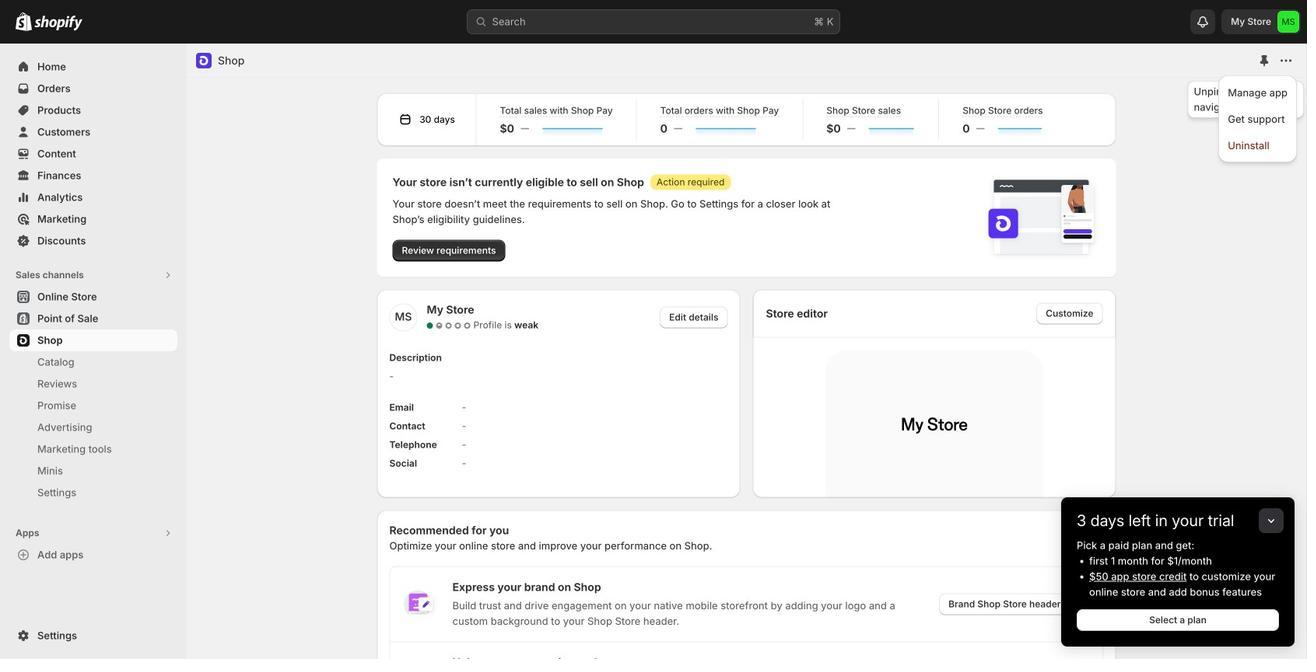Task type: locate. For each thing, give the bounding box(es) containing it.
my store image
[[1278, 11, 1300, 33]]

fullscreen dialog
[[187, 44, 1307, 660]]

shopify image
[[16, 12, 32, 31]]



Task type: describe. For each thing, give the bounding box(es) containing it.
shopify image
[[34, 15, 82, 31]]

icon for shop image
[[196, 53, 212, 68]]



Task type: vqa. For each thing, say whether or not it's contained in the screenshot.
My Store image
yes



